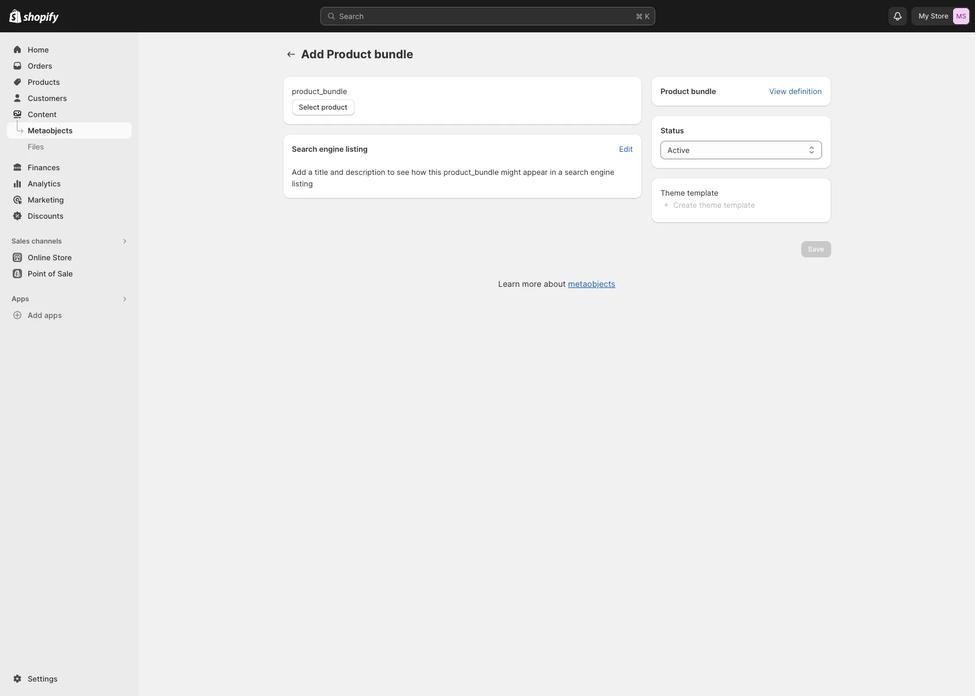 Task type: locate. For each thing, give the bounding box(es) containing it.
add for add apps
[[28, 311, 42, 320]]

channels
[[31, 237, 62, 245]]

0 horizontal spatial shopify image
[[9, 9, 22, 23]]

store for online store
[[53, 253, 72, 262]]

search up title
[[292, 144, 317, 154]]

0 vertical spatial product_bundle
[[292, 87, 347, 96]]

1 horizontal spatial store
[[931, 12, 949, 20]]

1 vertical spatial store
[[53, 253, 72, 262]]

view definition
[[770, 87, 822, 96]]

product up status
[[661, 87, 690, 96]]

add apps button
[[7, 307, 132, 323]]

0 horizontal spatial search
[[292, 144, 317, 154]]

search up add product bundle
[[339, 12, 364, 21]]

analytics
[[28, 179, 61, 188]]

a
[[308, 168, 313, 177], [558, 168, 563, 177]]

product_bundle up select product
[[292, 87, 347, 96]]

listing up description
[[346, 144, 368, 154]]

1 horizontal spatial engine
[[591, 168, 615, 177]]

search
[[339, 12, 364, 21], [292, 144, 317, 154]]

0 vertical spatial engine
[[319, 144, 344, 154]]

more
[[522, 279, 542, 289]]

engine inside the add a title and description to see how this product_bundle might appear in a search engine listing
[[591, 168, 615, 177]]

product_bundle right "this"
[[444, 168, 499, 177]]

metaobjects
[[568, 279, 616, 289]]

add left apps
[[28, 311, 42, 320]]

add inside the add a title and description to see how this product_bundle might appear in a search engine listing
[[292, 168, 306, 177]]

save button
[[801, 241, 831, 258]]

apps button
[[7, 291, 132, 307]]

product
[[327, 47, 372, 61], [661, 87, 690, 96]]

store
[[931, 12, 949, 20], [53, 253, 72, 262]]

analytics link
[[7, 176, 132, 192]]

product
[[322, 103, 348, 111]]

product_bundle
[[292, 87, 347, 96], [444, 168, 499, 177]]

1 vertical spatial product_bundle
[[444, 168, 499, 177]]

1 horizontal spatial search
[[339, 12, 364, 21]]

a right in
[[558, 168, 563, 177]]

1 horizontal spatial product
[[661, 87, 690, 96]]

edit
[[619, 144, 633, 154]]

1 vertical spatial search
[[292, 144, 317, 154]]

engine up and
[[319, 144, 344, 154]]

see
[[397, 168, 410, 177]]

content
[[28, 110, 57, 119]]

0 vertical spatial listing
[[346, 144, 368, 154]]

store right my
[[931, 12, 949, 20]]

0 horizontal spatial bundle
[[374, 47, 413, 61]]

sales channels button
[[7, 233, 132, 250]]

store up sale
[[53, 253, 72, 262]]

1 vertical spatial bundle
[[691, 87, 716, 96]]

this
[[429, 168, 442, 177]]

listing
[[346, 144, 368, 154], [292, 179, 313, 188]]

0 vertical spatial add
[[301, 47, 324, 61]]

of
[[48, 269, 55, 278]]

search
[[565, 168, 589, 177]]

save
[[808, 245, 825, 254]]

2 vertical spatial add
[[28, 311, 42, 320]]

engine right search
[[591, 168, 615, 177]]

bundle
[[374, 47, 413, 61], [691, 87, 716, 96]]

metaobjects
[[28, 126, 73, 135]]

0 horizontal spatial listing
[[292, 179, 313, 188]]

0 vertical spatial search
[[339, 12, 364, 21]]

0 vertical spatial product
[[327, 47, 372, 61]]

0 vertical spatial store
[[931, 12, 949, 20]]

add
[[301, 47, 324, 61], [292, 168, 306, 177], [28, 311, 42, 320]]

engine
[[319, 144, 344, 154], [591, 168, 615, 177]]

a left title
[[308, 168, 313, 177]]

to
[[388, 168, 395, 177]]

1 vertical spatial listing
[[292, 179, 313, 188]]

apps
[[12, 295, 29, 303]]

online
[[28, 253, 51, 262]]

1 horizontal spatial a
[[558, 168, 563, 177]]

listing inside the add a title and description to see how this product_bundle might appear in a search engine listing
[[292, 179, 313, 188]]

settings
[[28, 675, 58, 684]]

1 vertical spatial engine
[[591, 168, 615, 177]]

1 horizontal spatial product_bundle
[[444, 168, 499, 177]]

files link
[[7, 139, 132, 155]]

0 horizontal spatial engine
[[319, 144, 344, 154]]

theme
[[661, 188, 685, 198]]

select product
[[299, 103, 348, 111]]

0 horizontal spatial store
[[53, 253, 72, 262]]

edit button
[[613, 139, 640, 159]]

marketing
[[28, 195, 64, 204]]

search for search
[[339, 12, 364, 21]]

store inside button
[[53, 253, 72, 262]]

template
[[688, 188, 719, 198]]

1 vertical spatial product
[[661, 87, 690, 96]]

0 horizontal spatial product_bundle
[[292, 87, 347, 96]]

home
[[28, 45, 49, 54]]

1 vertical spatial add
[[292, 168, 306, 177]]

discounts link
[[7, 208, 132, 224]]

online store link
[[7, 250, 132, 266]]

how
[[412, 168, 427, 177]]

active
[[668, 146, 690, 155]]

orders
[[28, 61, 52, 70]]

customers link
[[7, 90, 132, 106]]

online store button
[[0, 250, 139, 266]]

my store
[[919, 12, 949, 20]]

add inside button
[[28, 311, 42, 320]]

1 a from the left
[[308, 168, 313, 177]]

shopify image
[[9, 9, 22, 23], [23, 12, 59, 24]]

view
[[770, 87, 787, 96]]

point of sale
[[28, 269, 73, 278]]

listing down the 'search engine listing'
[[292, 179, 313, 188]]

add up "select"
[[301, 47, 324, 61]]

product up product
[[327, 47, 372, 61]]

add a title and description to see how this product_bundle might appear in a search engine listing
[[292, 168, 615, 188]]

point
[[28, 269, 46, 278]]

metaobjects link
[[7, 122, 132, 139]]

0 horizontal spatial a
[[308, 168, 313, 177]]

1 horizontal spatial listing
[[346, 144, 368, 154]]

view definition link
[[763, 83, 829, 99]]

add left title
[[292, 168, 306, 177]]

1 horizontal spatial bundle
[[691, 87, 716, 96]]



Task type: describe. For each thing, give the bounding box(es) containing it.
add for add product bundle
[[301, 47, 324, 61]]

products
[[28, 77, 60, 87]]

store for my store
[[931, 12, 949, 20]]

k
[[645, 12, 650, 21]]

1 horizontal spatial shopify image
[[23, 12, 59, 24]]

customers
[[28, 94, 67, 103]]

content link
[[7, 106, 132, 122]]

settings link
[[7, 671, 132, 687]]

search engine listing
[[292, 144, 368, 154]]

sales
[[12, 237, 30, 245]]

0 vertical spatial bundle
[[374, 47, 413, 61]]

add product bundle
[[301, 47, 413, 61]]

marketing link
[[7, 192, 132, 208]]

2 a from the left
[[558, 168, 563, 177]]

title
[[315, 168, 328, 177]]

product bundle
[[661, 87, 716, 96]]

learn
[[498, 279, 520, 289]]

select
[[299, 103, 320, 111]]

point of sale link
[[7, 266, 132, 282]]

product_bundle inside the add a title and description to see how this product_bundle might appear in a search engine listing
[[444, 168, 499, 177]]

my
[[919, 12, 929, 20]]

metaobjects link
[[568, 279, 616, 289]]

0 horizontal spatial product
[[327, 47, 372, 61]]

appear
[[523, 168, 548, 177]]

description
[[346, 168, 386, 177]]

might
[[501, 168, 521, 177]]

add apps
[[28, 311, 62, 320]]

finances link
[[7, 159, 132, 176]]

point of sale button
[[0, 266, 139, 282]]

learn more about metaobjects
[[498, 279, 616, 289]]

products link
[[7, 74, 132, 90]]

theme template
[[661, 188, 719, 198]]

orders link
[[7, 58, 132, 74]]

files
[[28, 142, 44, 151]]

about
[[544, 279, 566, 289]]

⌘
[[636, 12, 643, 21]]

apps
[[44, 311, 62, 320]]

definition
[[789, 87, 822, 96]]

search for search engine listing
[[292, 144, 317, 154]]

and
[[330, 168, 344, 177]]

in
[[550, 168, 556, 177]]

sale
[[57, 269, 73, 278]]

⌘ k
[[636, 12, 650, 21]]

online store
[[28, 253, 72, 262]]

discounts
[[28, 211, 64, 221]]

finances
[[28, 163, 60, 172]]

sales channels
[[12, 237, 62, 245]]

add for add a title and description to see how this product_bundle might appear in a search engine listing
[[292, 168, 306, 177]]

status
[[661, 126, 684, 135]]

select product button
[[292, 99, 354, 116]]

home link
[[7, 42, 132, 58]]

my store image
[[954, 8, 970, 24]]



Task type: vqa. For each thing, say whether or not it's contained in the screenshot.
  text field to the right
no



